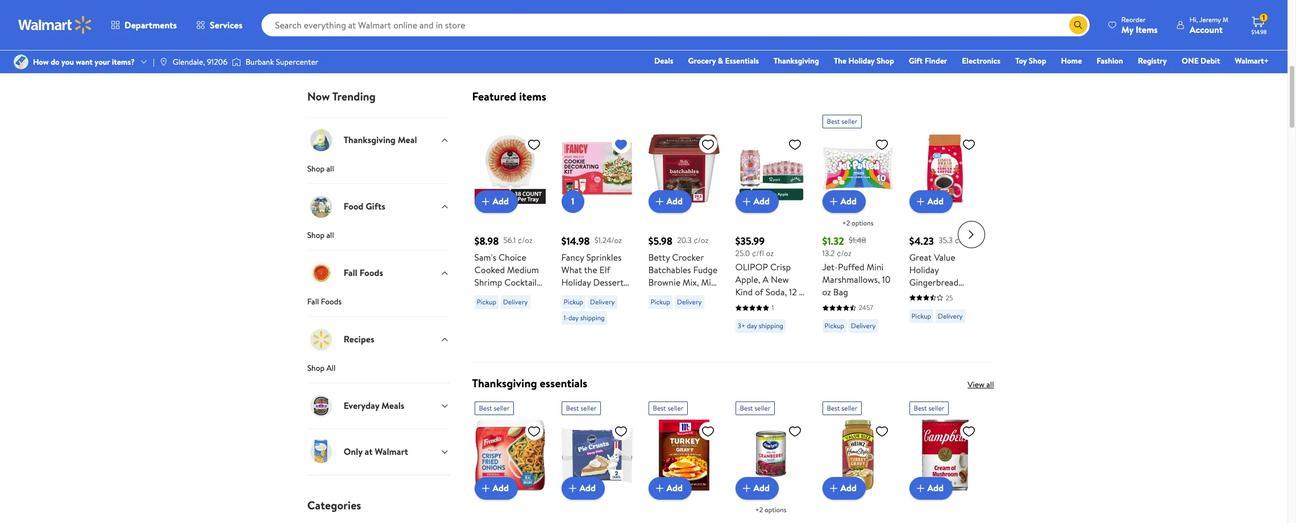 Task type: describe. For each thing, give the bounding box(es) containing it.
$5.98
[[648, 234, 673, 248]]

add button for pillsbury frozen pie crust, deep dish, two 9-inch pie crusts & pans, 2 ct, 12 oz image
[[561, 477, 605, 500]]

 image for glendale, 91206
[[159, 57, 168, 67]]

shop for thanksgiving meal
[[307, 163, 325, 174]]

thanksgiving for thanksgiving essentials
[[472, 376, 537, 391]]

¢/oz for $5.98
[[694, 235, 709, 246]]

essentials
[[540, 376, 588, 391]]

search icon image
[[1074, 20, 1083, 30]]

at
[[365, 446, 373, 458]]

add to cart image for pillsbury frozen pie crust, deep dish, two 9-inch pie crusts & pans, 2 ct, 12 oz image
[[566, 482, 580, 496]]

best seller for the heinz homestyle turkey gravy value size, 18 oz jar image
[[827, 403, 858, 413]]

fudge
[[693, 264, 718, 276]]

the
[[834, 55, 847, 67]]

essentials
[[725, 55, 759, 67]]

seller for the heinz homestyle turkey gravy value size, 18 oz jar image
[[842, 403, 858, 413]]

holiday inside $4.23 35.3 ¢/oz great value holiday gingerbread ground coffee, medium roast, 12 oz
[[909, 264, 939, 276]]

add button for 'mccormick gravy mix - turkey naturally flavored, 0.87 oz gravies' image
[[648, 477, 692, 500]]

shop all for food gifts
[[307, 229, 334, 241]]

ocean spray jellied cranberry sauce, 14 oz can image
[[735, 420, 807, 491]]

walmart image
[[18, 16, 92, 34]]

Walmart Site-Wide search field
[[261, 14, 1090, 36]]

thanksgiving for thanksgiving
[[774, 55, 819, 67]]

seller for the french's original crispy fried onions, 6 oz salad toppings image
[[494, 403, 510, 413]]

$1.24/oz
[[595, 235, 622, 246]]

3+ day shipping
[[738, 321, 783, 331]]

registry
[[1138, 55, 1167, 67]]

add to favorites list, ocean spray jellied cranberry sauce, 14 oz can image
[[788, 424, 802, 439]]

fall foods inside "dropdown button"
[[344, 267, 383, 279]]

with
[[494, 289, 511, 301]]

best for ocean spray jellied cranberry sauce, 14 oz can image
[[740, 403, 753, 413]]

4
[[686, 289, 691, 301]]

you
[[61, 56, 74, 68]]

25.0
[[735, 248, 750, 259]]

+2 options for jet-puffed mini marshmallows, 10 oz bag image
[[842, 218, 874, 228]]

best for the heinz homestyle turkey gravy value size, 18 oz jar image
[[827, 403, 840, 413]]

add for pillsbury frozen pie crust, deep dish, two 9-inch pie crusts & pans, 2 ct, 12 oz image
[[580, 482, 596, 495]]

add button for campbell's condensed cream of mushroom soup, 10.5 oz can image
[[909, 477, 953, 500]]

best seller for pillsbury frozen pie crust, deep dish, two 9-inch pie crusts & pans, 2 ct, 12 oz image
[[566, 403, 597, 413]]

up
[[596, 18, 607, 32]]

value
[[934, 251, 956, 264]]

add to cart image for ocean spray jellied cranberry sauce, 14 oz can image
[[740, 482, 754, 496]]

gift finder link
[[904, 55, 953, 67]]

debit
[[1201, 55, 1220, 67]]

add to cart image for jet-puffed mini marshmallows, 10 oz bag image
[[827, 195, 841, 208]]

featured items
[[472, 88, 546, 104]]

pillsbury frozen pie crust, deep dish, two 9-inch pie crusts & pans, 2 ct, 12 oz image
[[561, 420, 633, 491]]

grocery
[[688, 55, 716, 67]]

shop all link for meal
[[307, 163, 449, 183]]

best seller for 'mccormick gravy mix - turkey naturally flavored, 0.87 oz gravies' image
[[653, 403, 684, 413]]

add to favorites list, sam's choice cooked medium shrimp cocktail ring with sauce, 16 oz image
[[527, 137, 541, 152]]

per
[[648, 301, 662, 314]]

only
[[344, 446, 363, 458]]

for
[[609, 18, 622, 32]]

mini
[[867, 261, 884, 273]]

shop for food gifts
[[307, 229, 325, 241]]

product group containing $5.98
[[648, 110, 720, 357]]

$14.98 $1.24/oz fancy sprinkles what the elf holiday dessert decorating kit, 12.1 oz
[[561, 234, 624, 314]]

elf
[[600, 264, 610, 276]]

seller for pillsbury frozen pie crust, deep dish, two 9-inch pie crusts & pans, 2 ct, 12 oz image
[[581, 403, 597, 413]]

medium inside the $8.98 56.1 ¢/oz sam's choice cooked medium shrimp cocktail ring with sauce, 16 oz
[[507, 264, 539, 276]]

supercenter
[[276, 56, 318, 68]]

product group containing $14.98
[[561, 110, 633, 357]]

do
[[51, 56, 60, 68]]

|
[[153, 56, 155, 68]]

shop all
[[307, 362, 336, 374]]

puffed
[[838, 261, 865, 273]]

electronics link
[[957, 55, 1006, 67]]

walmart+
[[1235, 55, 1269, 67]]

product group containing $8.98
[[474, 110, 546, 357]]

now trending
[[307, 88, 376, 104]]

1-
[[564, 313, 569, 323]]

add for 'mccormick gravy mix - turkey naturally flavored, 0.87 oz gravies' image
[[667, 482, 683, 495]]

pickup down shrimp
[[477, 297, 496, 307]]

burbank
[[246, 56, 274, 68]]

Search search field
[[261, 14, 1090, 36]]

great value holiday gingerbread ground coffee, medium roast, 12 oz image
[[909, 133, 981, 204]]

food gifts
[[344, 200, 385, 213]]

product group containing $1.32
[[822, 110, 894, 357]]

view all link
[[968, 379, 994, 390]]

¢/oz inside $1.32 $1.48 13.2 ¢/oz jet-puffed mini marshmallows, 10 oz bag
[[837, 248, 852, 259]]

1 $14.98
[[1252, 13, 1267, 36]]

add to cart image for sam's choice cooked medium shrimp cocktail ring with sauce, 16 oz "image"
[[479, 195, 493, 208]]

1 inside 1 button
[[571, 195, 574, 208]]

batch,
[[664, 301, 688, 314]]

add to cart image for olipop crisp apple, a new kind of soda, 12 fl oz (12 pack) image
[[740, 195, 754, 208]]

shop for recipes
[[307, 362, 325, 374]]

best for the french's original crispy fried onions, 6 oz salad toppings image
[[479, 403, 492, 413]]

the holiday shop link
[[829, 55, 899, 67]]

pickup down ground
[[912, 311, 931, 321]]

shipping for 1-day shipping
[[580, 313, 605, 323]]

betty crocker batchables fudge brownie mix, mix and bake 4 to 12 per batch, 29.5 oz. image
[[648, 133, 720, 204]]

$14.98 inside $14.98 $1.24/oz fancy sprinkles what the elf holiday dessert decorating kit, 12.1 oz
[[561, 234, 590, 248]]

mix
[[701, 276, 716, 289]]

ring
[[474, 289, 492, 301]]

best for jet-puffed mini marshmallows, 10 oz bag image
[[827, 116, 840, 126]]

decorating
[[561, 289, 606, 301]]

fall foods link
[[307, 296, 449, 316]]

oz inside $4.23 35.3 ¢/oz great value holiday gingerbread ground coffee, medium roast, 12 oz
[[909, 314, 918, 326]]

toy shop link
[[1010, 55, 1052, 67]]

1 button
[[561, 190, 584, 213]]

shop all for thanksgiving meal
[[307, 163, 334, 174]]

 image for how do you want your items?
[[14, 55, 28, 69]]

toy shop
[[1016, 55, 1047, 67]]

soda,
[[766, 286, 787, 299]]

now
[[649, 41, 668, 55]]

oz inside $14.98 $1.24/oz fancy sprinkles what the elf holiday dessert decorating kit, 12.1 oz
[[576, 301, 585, 314]]

29.5
[[690, 301, 706, 314]]

seller for ocean spray jellied cranberry sauce, 14 oz can image
[[755, 403, 771, 413]]

options for jet-puffed mini marshmallows, 10 oz bag image
[[852, 218, 874, 228]]

add button for great value holiday gingerbread ground coffee, medium roast, 12 oz image
[[909, 190, 953, 213]]

add to cart image for the french's original crispy fried onions, 6 oz salad toppings image
[[479, 482, 493, 496]]

best for 'mccormick gravy mix - turkey naturally flavored, 0.87 oz gravies' image
[[653, 403, 666, 413]]

product group containing $35.99
[[735, 110, 807, 357]]

best for campbell's condensed cream of mushroom soup, 10.5 oz can image
[[914, 403, 927, 413]]

$1.32
[[822, 234, 844, 248]]

thanksgiving meal button
[[307, 117, 449, 163]]

shipping for 3+ day shipping
[[759, 321, 783, 331]]

jet-
[[822, 261, 838, 273]]

ground
[[909, 289, 939, 301]]

all
[[327, 362, 336, 374]]

35.3
[[939, 235, 953, 246]]

glendale,
[[173, 56, 205, 68]]

12.1
[[561, 301, 574, 314]]

add button for jet-puffed mini marshmallows, 10 oz bag image
[[822, 190, 866, 213]]

pickup down brownie
[[651, 297, 670, 307]]

fall foods button
[[307, 250, 449, 296]]

view all
[[968, 379, 994, 390]]

reorder my items
[[1122, 14, 1158, 36]]

day for 3+
[[747, 321, 757, 331]]

brownie
[[648, 276, 681, 289]]

&
[[718, 55, 723, 67]]

the holiday shop
[[834, 55, 894, 67]]

add for the french's original crispy fried onions, 6 oz salad toppings image
[[493, 482, 509, 495]]

holiday inside $14.98 $1.24/oz fancy sprinkles what the elf holiday dessert decorating kit, 12.1 oz
[[561, 276, 591, 289]]

your
[[95, 56, 110, 68]]

want
[[76, 56, 93, 68]]

$35.99
[[735, 234, 765, 248]]

oz.
[[709, 301, 719, 314]]

choice
[[499, 251, 526, 264]]

stock
[[569, 18, 594, 32]]

home link
[[1056, 55, 1087, 67]]

heinz homestyle turkey gravy value size, 18 oz jar image
[[822, 420, 894, 491]]

seller for 'mccormick gravy mix - turkey naturally flavored, 0.87 oz gravies' image
[[668, 403, 684, 413]]

food
[[344, 200, 364, 213]]

now
[[307, 88, 330, 104]]

to
[[693, 289, 702, 301]]

one debit link
[[1177, 55, 1226, 67]]

add for ocean spray jellied cranberry sauce, 14 oz can image
[[754, 482, 770, 495]]

best for pillsbury frozen pie crust, deep dish, two 9-inch pie crusts & pans, 2 ct, 12 oz image
[[566, 403, 579, 413]]



Task type: vqa. For each thing, say whether or not it's contained in the screenshot.


Task type: locate. For each thing, give the bounding box(es) containing it.
1 horizontal spatial fall
[[344, 267, 357, 279]]

2 vertical spatial 1
[[772, 303, 774, 313]]

0 horizontal spatial shipping
[[580, 313, 605, 323]]

add to cart image
[[479, 195, 493, 208], [653, 195, 667, 208], [740, 195, 754, 208], [914, 195, 928, 208], [479, 482, 493, 496], [566, 482, 580, 496], [740, 482, 754, 496], [827, 482, 841, 496]]

marshmallows,
[[822, 273, 880, 286]]

grocery & essentials link
[[683, 55, 764, 67]]

oz
[[766, 248, 774, 259], [822, 286, 831, 299], [735, 299, 744, 311], [485, 301, 493, 314], [576, 301, 585, 314], [909, 314, 918, 326]]

20.3
[[677, 235, 692, 246]]

1 horizontal spatial +2 options
[[842, 218, 874, 228]]

roast,
[[944, 301, 968, 314]]

+2 options up the $1.48
[[842, 218, 874, 228]]

gatherings
[[642, 18, 689, 32]]

best seller up 'mccormick gravy mix - turkey naturally flavored, 0.87 oz gravies' image
[[653, 403, 684, 413]]

best down thanksgiving essentials
[[479, 403, 492, 413]]

+2 for ocean spray jellied cranberry sauce, 14 oz can image
[[755, 505, 763, 515]]

1 vertical spatial medium
[[909, 301, 941, 314]]

1 vertical spatial 1
[[571, 195, 574, 208]]

finder
[[925, 55, 947, 67]]

one debit
[[1182, 55, 1220, 67]]

oz right 16
[[485, 301, 493, 314]]

medium up sauce,
[[507, 264, 539, 276]]

add for campbell's condensed cream of mushroom soup, 10.5 oz can image
[[928, 482, 944, 495]]

departments button
[[101, 11, 187, 39]]

ahead.
[[691, 18, 719, 32]]

add to favorites list, heinz homestyle turkey gravy value size, 18 oz jar image
[[875, 424, 889, 439]]

oz right the 12.1
[[576, 301, 585, 314]]

foods inside "dropdown button"
[[360, 267, 383, 279]]

items?
[[112, 56, 135, 68]]

bag
[[833, 286, 848, 299]]

1 right m
[[1263, 13, 1265, 22]]

1 horizontal spatial 1
[[772, 303, 774, 313]]

add to cart image for 'mccormick gravy mix - turkey naturally flavored, 0.87 oz gravies' image
[[653, 482, 667, 496]]

0 vertical spatial +2
[[842, 218, 850, 228]]

thanksgiving up add to favorites list, french's original crispy fried onions, 6 oz salad toppings image
[[472, 376, 537, 391]]

add button for the french's original crispy fried onions, 6 oz salad toppings image
[[474, 477, 518, 500]]

stock up for the gatherings ahead.
[[569, 18, 719, 32]]

thanksgiving inside dropdown button
[[344, 134, 396, 146]]

shop all link
[[307, 163, 449, 183], [307, 229, 449, 250]]

shop all link down gifts
[[307, 229, 449, 250]]

thanksgiving for thanksgiving meal
[[344, 134, 396, 146]]

jet-puffed mini marshmallows, 10 oz bag image
[[822, 133, 894, 204]]

2457
[[859, 303, 874, 313]]

1 horizontal spatial medium
[[909, 301, 941, 314]]

options up the $1.48
[[852, 218, 874, 228]]

1 horizontal spatial $14.98
[[1252, 28, 1267, 36]]

toy
[[1016, 55, 1027, 67]]

deals link
[[649, 55, 679, 67]]

12 right roast,
[[970, 301, 978, 314]]

0 vertical spatial fall foods
[[344, 267, 383, 279]]

oz right the ¢/fl
[[766, 248, 774, 259]]

1 horizontal spatial foods
[[360, 267, 383, 279]]

0 vertical spatial shop all link
[[307, 163, 449, 183]]

seller up ocean spray jellied cranberry sauce, 14 oz can image
[[755, 403, 771, 413]]

12 inside $4.23 35.3 ¢/oz great value holiday gingerbread ground coffee, medium roast, 12 oz
[[970, 301, 978, 314]]

¢/fl
[[752, 248, 764, 259]]

$35.99 25.0 ¢/fl oz olipop crisp apple, a new kind of soda, 12 fl oz (12 pack)
[[735, 234, 805, 311]]

add to favorites list, olipop crisp apple, a new kind of soda, 12 fl oz (12 pack) image
[[788, 137, 802, 152]]

seller down thanksgiving essentials
[[494, 403, 510, 413]]

best seller up the heinz homestyle turkey gravy value size, 18 oz jar image
[[827, 403, 858, 413]]

burbank supercenter
[[246, 56, 318, 68]]

¢/oz right 35.3
[[955, 235, 970, 246]]

¢/oz right 20.3
[[694, 235, 709, 246]]

1 vertical spatial +2
[[755, 505, 763, 515]]

add to favorites list, great value holiday gingerbread ground coffee, medium roast, 12 oz image
[[962, 137, 976, 152]]

dessert
[[593, 276, 624, 289]]

thanksgiving left meal
[[344, 134, 396, 146]]

options down ocean spray jellied cranberry sauce, 14 oz can image
[[765, 505, 787, 515]]

best seller for jet-puffed mini marshmallows, 10 oz bag image
[[827, 116, 858, 126]]

product group containing $4.23
[[909, 110, 981, 357]]

add for sam's choice cooked medium shrimp cocktail ring with sauce, 16 oz "image"
[[493, 195, 509, 208]]

2 shop all link from the top
[[307, 229, 449, 250]]

medium left 25
[[909, 301, 941, 314]]

0 horizontal spatial $14.98
[[561, 234, 590, 248]]

gift finder
[[909, 55, 947, 67]]

1 up the fancy
[[571, 195, 574, 208]]

1 horizontal spatial 12
[[789, 286, 797, 299]]

the left elf
[[584, 264, 597, 276]]

0 vertical spatial fall
[[344, 267, 357, 279]]

pickup up 1-
[[564, 297, 583, 307]]

+2 options for ocean spray jellied cranberry sauce, 14 oz can image
[[755, 505, 787, 515]]

 image left 'how'
[[14, 55, 28, 69]]

0 horizontal spatial add to cart image
[[653, 482, 667, 496]]

0 horizontal spatial  image
[[14, 55, 28, 69]]

best seller up campbell's condensed cream of mushroom soup, 10.5 oz can image
[[914, 403, 945, 413]]

day right 3+ on the bottom right of page
[[747, 321, 757, 331]]

1 horizontal spatial  image
[[159, 57, 168, 67]]

1 vertical spatial fall foods
[[307, 296, 342, 307]]

day for 1-
[[569, 313, 579, 323]]

best seller down thanksgiving essentials
[[479, 403, 510, 413]]

seller up campbell's condensed cream of mushroom soup, 10.5 oz can image
[[929, 403, 945, 413]]

fashion
[[1097, 55, 1123, 67]]

and
[[648, 289, 663, 301]]

clear search field text image
[[1056, 20, 1065, 29]]

$14.98 up the fancy
[[561, 234, 590, 248]]

1 horizontal spatial thanksgiving
[[472, 376, 537, 391]]

0 horizontal spatial +2 options
[[755, 505, 787, 515]]

add for the heinz homestyle turkey gravy value size, 18 oz jar image
[[841, 482, 857, 495]]

add button
[[474, 190, 518, 213], [648, 190, 692, 213], [735, 190, 779, 213], [822, 190, 866, 213], [909, 190, 953, 213], [474, 477, 518, 500], [561, 477, 605, 500], [648, 477, 692, 500], [735, 477, 779, 500], [822, 477, 866, 500], [909, 477, 953, 500]]

apple,
[[735, 273, 761, 286]]

meals
[[382, 400, 404, 412]]

add for great value holiday gingerbread ground coffee, medium roast, 12 oz image
[[928, 195, 944, 208]]

+2 options down ocean spray jellied cranberry sauce, 14 oz can image
[[755, 505, 787, 515]]

 image
[[232, 56, 241, 68]]

2 horizontal spatial holiday
[[909, 264, 939, 276]]

¢/oz right 13.2
[[837, 248, 852, 259]]

add button for ocean spray jellied cranberry sauce, 14 oz can image
[[735, 477, 779, 500]]

0 vertical spatial all
[[327, 163, 334, 174]]

+2 for jet-puffed mini marshmallows, 10 oz bag image
[[842, 218, 850, 228]]

olipop crisp apple, a new kind of soda, 12 fl oz (12 pack) image
[[735, 133, 807, 204]]

add to cart image for campbell's condensed cream of mushroom soup, 10.5 oz can image
[[914, 482, 928, 496]]

0 vertical spatial thanksgiving
[[774, 55, 819, 67]]

0 horizontal spatial 1
[[571, 195, 574, 208]]

seller up 'mccormick gravy mix - turkey naturally flavored, 0.87 oz gravies' image
[[668, 403, 684, 413]]

fall
[[344, 267, 357, 279], [307, 296, 319, 307]]

foods
[[360, 267, 383, 279], [321, 296, 342, 307]]

1 vertical spatial the
[[584, 264, 597, 276]]

reorder
[[1122, 14, 1146, 24]]

0 vertical spatial 1
[[1263, 13, 1265, 22]]

kind
[[735, 286, 753, 299]]

departments
[[125, 19, 177, 31]]

view
[[968, 379, 985, 390]]

day down decorating
[[569, 313, 579, 323]]

holiday down the fancy
[[561, 276, 591, 289]]

add to cart image for betty crocker batchables fudge brownie mix, mix and bake 4 to 12 per batch, 29.5 oz. image
[[653, 195, 667, 208]]

order
[[620, 41, 647, 55]]

 image right |
[[159, 57, 168, 67]]

sauce,
[[513, 289, 539, 301]]

add to favorites list, jet-puffed mini marshmallows, 10 oz bag image
[[875, 137, 889, 152]]

2 shop all from the top
[[307, 229, 334, 241]]

seller
[[842, 116, 858, 126], [494, 403, 510, 413], [581, 403, 597, 413], [668, 403, 684, 413], [755, 403, 771, 413], [842, 403, 858, 413], [929, 403, 945, 413]]

1 vertical spatial fall
[[307, 296, 319, 307]]

add to cart image for great value holiday gingerbread ground coffee, medium roast, 12 oz image
[[914, 195, 928, 208]]

1 vertical spatial all
[[327, 229, 334, 241]]

pickup down the bag
[[825, 321, 844, 331]]

1 shop all link from the top
[[307, 163, 449, 183]]

best up campbell's condensed cream of mushroom soup, 10.5 oz can image
[[914, 403, 927, 413]]

add to cart image for the heinz homestyle turkey gravy value size, 18 oz jar image
[[827, 482, 841, 496]]

alcohol delivery from select stores image
[[340, 0, 948, 66]]

$4.23 35.3 ¢/oz great value holiday gingerbread ground coffee, medium roast, 12 oz
[[909, 234, 978, 326]]

best seller for ocean spray jellied cranberry sauce, 14 oz can image
[[740, 403, 771, 413]]

¢/oz for $4.23
[[955, 235, 970, 246]]

0 horizontal spatial day
[[569, 313, 579, 323]]

1 horizontal spatial holiday
[[849, 55, 875, 67]]

next slide for product carousel list image
[[958, 221, 985, 248]]

oz down ground
[[909, 314, 918, 326]]

shop all link down thanksgiving meal
[[307, 163, 449, 183]]

1 horizontal spatial +2
[[842, 218, 850, 228]]

2 vertical spatial all
[[987, 379, 994, 390]]

best up ocean spray jellied cranberry sauce, 14 oz can image
[[740, 403, 753, 413]]

10
[[882, 273, 891, 286]]

registry link
[[1133, 55, 1172, 67]]

0 horizontal spatial holiday
[[561, 276, 591, 289]]

1 horizontal spatial day
[[747, 321, 757, 331]]

1 inside "1 $14.98"
[[1263, 13, 1265, 22]]

0 horizontal spatial fall
[[307, 296, 319, 307]]

shipping down decorating
[[580, 313, 605, 323]]

add to favorites list, campbell's condensed cream of mushroom soup, 10.5 oz can image
[[962, 424, 976, 439]]

1 vertical spatial shop all link
[[307, 229, 449, 250]]

oz inside $1.32 $1.48 13.2 ¢/oz jet-puffed mini marshmallows, 10 oz bag
[[822, 286, 831, 299]]

all
[[327, 163, 334, 174], [327, 229, 334, 241], [987, 379, 994, 390]]

1-day shipping
[[564, 313, 605, 323]]

best down essentials
[[566, 403, 579, 413]]

shop all link for gifts
[[307, 229, 449, 250]]

campbell's condensed cream of mushroom soup, 10.5 oz can image
[[909, 420, 981, 491]]

add for jet-puffed mini marshmallows, 10 oz bag image
[[841, 195, 857, 208]]

add to favorites list, betty crocker batchables fudge brownie mix, mix and bake 4 to 12 per batch, 29.5 oz. image
[[701, 137, 715, 152]]

¢/oz right "56.1"
[[518, 235, 533, 246]]

oz inside the $8.98 56.1 ¢/oz sam's choice cooked medium shrimp cocktail ring with sauce, 16 oz
[[485, 301, 493, 314]]

12 left 'fl'
[[789, 286, 797, 299]]

add to favorites list, mccormick gravy mix - turkey naturally flavored, 0.87 oz gravies image
[[701, 424, 715, 439]]

bake
[[665, 289, 684, 301]]

glendale, 91206
[[173, 56, 227, 68]]

0 horizontal spatial options
[[765, 505, 787, 515]]

1 horizontal spatial fall foods
[[344, 267, 383, 279]]

12
[[789, 286, 797, 299], [704, 289, 712, 301], [970, 301, 978, 314]]

2 horizontal spatial 1
[[1263, 13, 1265, 22]]

items
[[519, 88, 546, 104]]

best seller up jet-puffed mini marshmallows, 10 oz bag image
[[827, 116, 858, 126]]

add to cart image
[[827, 195, 841, 208], [653, 482, 667, 496], [914, 482, 928, 496]]

91206
[[207, 56, 227, 68]]

add button for the heinz homestyle turkey gravy value size, 18 oz jar image
[[822, 477, 866, 500]]

$4.23
[[909, 234, 934, 248]]

everyday meals button
[[307, 383, 449, 429]]

remove from favorites list, fancy sprinkles what the elf holiday dessert decorating kit, 12.1 oz image
[[614, 137, 628, 152]]

my
[[1122, 23, 1134, 36]]

crisp
[[770, 261, 791, 273]]

trending
[[332, 88, 376, 104]]

french's original crispy fried onions, 6 oz salad toppings image
[[474, 420, 546, 491]]

olipop
[[735, 261, 768, 273]]

seller down essentials
[[581, 403, 597, 413]]

recipes button
[[307, 316, 449, 362]]

0 horizontal spatial foods
[[321, 296, 342, 307]]

¢/oz inside the $8.98 56.1 ¢/oz sam's choice cooked medium shrimp cocktail ring with sauce, 16 oz
[[518, 235, 533, 246]]

1 vertical spatial +2 options
[[755, 505, 787, 515]]

add
[[493, 195, 509, 208], [667, 195, 683, 208], [754, 195, 770, 208], [841, 195, 857, 208], [928, 195, 944, 208], [493, 482, 509, 495], [580, 482, 596, 495], [667, 482, 683, 495], [754, 482, 770, 495], [841, 482, 857, 495], [928, 482, 944, 495]]

mix,
[[683, 276, 699, 289]]

+2 down ocean spray jellied cranberry sauce, 14 oz can image
[[755, 505, 763, 515]]

all for thanksgiving
[[327, 163, 334, 174]]

best seller for the french's original crispy fried onions, 6 oz salad toppings image
[[479, 403, 510, 413]]

+2 up the $1.48
[[842, 218, 850, 228]]

a
[[763, 273, 769, 286]]

oz left (12
[[735, 299, 744, 311]]

thanksgiving
[[774, 55, 819, 67], [344, 134, 396, 146], [472, 376, 537, 391]]

1 horizontal spatial add to cart image
[[827, 195, 841, 208]]

the inside $14.98 $1.24/oz fancy sprinkles what the elf holiday dessert decorating kit, 12.1 oz
[[584, 264, 597, 276]]

0 vertical spatial the
[[625, 18, 639, 32]]

medium inside $4.23 35.3 ¢/oz great value holiday gingerbread ground coffee, medium roast, 12 oz
[[909, 301, 941, 314]]

add to favorites list, french's original crispy fried onions, 6 oz salad toppings image
[[527, 424, 541, 439]]

seller for jet-puffed mini marshmallows, 10 oz bag image
[[842, 116, 858, 126]]

walmart
[[375, 446, 408, 458]]

2 vertical spatial thanksgiving
[[472, 376, 537, 391]]

2 horizontal spatial thanksgiving
[[774, 55, 819, 67]]

add button for betty crocker batchables fudge brownie mix, mix and bake 4 to 12 per batch, 29.5 oz. image
[[648, 190, 692, 213]]

+2 options
[[842, 218, 874, 228], [755, 505, 787, 515]]

shipping down the pack) on the right
[[759, 321, 783, 331]]

0 horizontal spatial fall foods
[[307, 296, 342, 307]]

seller up the heinz homestyle turkey gravy value size, 18 oz jar image
[[842, 403, 858, 413]]

best up jet-puffed mini marshmallows, 10 oz bag image
[[827, 116, 840, 126]]

$14.98 up walmart+ link
[[1252, 28, 1267, 36]]

holiday right the
[[849, 55, 875, 67]]

thanksgiving link
[[769, 55, 824, 67]]

1 shop all from the top
[[307, 163, 334, 174]]

0 vertical spatial shop all
[[307, 163, 334, 174]]

options for ocean spray jellied cranberry sauce, 14 oz can image
[[765, 505, 787, 515]]

hi, jeremy m account
[[1190, 14, 1229, 36]]

mccormick gravy mix - turkey naturally flavored, 0.87 oz gravies image
[[648, 420, 720, 491]]

the right for
[[625, 18, 639, 32]]

everyday meals
[[344, 400, 404, 412]]

what
[[561, 264, 582, 276]]

only at walmart
[[344, 446, 408, 458]]

¢/oz inside $5.98 20.3 ¢/oz betty crocker batchables fudge brownie mix, mix and bake 4 to 12 per batch, 29.5 oz.
[[694, 235, 709, 246]]

0 horizontal spatial 12
[[704, 289, 712, 301]]

0 horizontal spatial +2
[[755, 505, 763, 515]]

fall inside fall foods link
[[307, 296, 319, 307]]

12 inside $35.99 25.0 ¢/fl oz olipop crisp apple, a new kind of soda, 12 fl oz (12 pack)
[[789, 286, 797, 299]]

0 horizontal spatial thanksgiving
[[344, 134, 396, 146]]

best seller up ocean spray jellied cranberry sauce, 14 oz can image
[[740, 403, 771, 413]]

¢/oz inside $4.23 35.3 ¢/oz great value holiday gingerbread ground coffee, medium roast, 12 oz
[[955, 235, 970, 246]]

 image
[[14, 55, 28, 69], [159, 57, 168, 67]]

1
[[1263, 13, 1265, 22], [571, 195, 574, 208], [772, 303, 774, 313]]

$8.98
[[474, 234, 499, 248]]

fl
[[799, 286, 805, 299]]

services button
[[187, 11, 252, 39]]

1 horizontal spatial options
[[852, 218, 874, 228]]

2 horizontal spatial add to cart image
[[914, 482, 928, 496]]

shipping
[[580, 313, 605, 323], [759, 321, 783, 331]]

0 vertical spatial medium
[[507, 264, 539, 276]]

add for olipop crisp apple, a new kind of soda, 12 fl oz (12 pack) image
[[754, 195, 770, 208]]

best up the heinz homestyle turkey gravy value size, 18 oz jar image
[[827, 403, 840, 413]]

how do you want your items?
[[33, 56, 135, 68]]

best seller down essentials
[[566, 403, 597, 413]]

12 right to
[[704, 289, 712, 301]]

1 horizontal spatial the
[[625, 18, 639, 32]]

medium
[[507, 264, 539, 276], [909, 301, 941, 314]]

thanksgiving left the
[[774, 55, 819, 67]]

great
[[909, 251, 932, 264]]

shop all link
[[307, 362, 449, 383]]

fall foods
[[344, 267, 383, 279], [307, 296, 342, 307]]

1 vertical spatial thanksgiving
[[344, 134, 396, 146]]

fashion link
[[1092, 55, 1128, 67]]

0 vertical spatial +2 options
[[842, 218, 874, 228]]

seller up jet-puffed mini marshmallows, 10 oz bag image
[[842, 116, 858, 126]]

all for food
[[327, 229, 334, 241]]

best up 'mccormick gravy mix - turkey naturally flavored, 0.87 oz gravies' image
[[653, 403, 666, 413]]

¢/oz
[[518, 235, 533, 246], [694, 235, 709, 246], [955, 235, 970, 246], [837, 248, 852, 259]]

1 vertical spatial shop all
[[307, 229, 334, 241]]

¢/oz for $8.98
[[518, 235, 533, 246]]

add button for olipop crisp apple, a new kind of soda, 12 fl oz (12 pack) image
[[735, 190, 779, 213]]

everyday
[[344, 400, 379, 412]]

0 vertical spatial foods
[[360, 267, 383, 279]]

sam's choice cooked medium shrimp cocktail ring with sauce, 16 oz image
[[474, 133, 546, 204]]

pack)
[[760, 299, 781, 311]]

fancy
[[561, 251, 584, 264]]

holiday up ground
[[909, 264, 939, 276]]

0 vertical spatial $14.98
[[1252, 28, 1267, 36]]

oz left the bag
[[822, 286, 831, 299]]

add for betty crocker batchables fudge brownie mix, mix and bake 4 to 12 per batch, 29.5 oz. image
[[667, 195, 683, 208]]

cocktail
[[504, 276, 537, 289]]

0 vertical spatial options
[[852, 218, 874, 228]]

seller for campbell's condensed cream of mushroom soup, 10.5 oz can image
[[929, 403, 945, 413]]

product group
[[474, 110, 546, 357], [561, 110, 633, 357], [648, 110, 720, 357], [735, 110, 807, 357], [822, 110, 894, 357], [909, 110, 981, 357], [474, 397, 546, 524], [561, 397, 633, 524], [648, 397, 720, 524], [735, 397, 807, 524], [822, 397, 894, 524], [909, 397, 981, 524]]

1 vertical spatial options
[[765, 505, 787, 515]]

1 down soda, on the right bottom of page
[[772, 303, 774, 313]]

add button for sam's choice cooked medium shrimp cocktail ring with sauce, 16 oz "image"
[[474, 190, 518, 213]]

1 horizontal spatial shipping
[[759, 321, 783, 331]]

fancy sprinkles what the elf holiday dessert decorating kit, 12.1 oz image
[[561, 133, 633, 204]]

items
[[1136, 23, 1158, 36]]

fall inside fall foods "dropdown button"
[[344, 267, 357, 279]]

12 inside $5.98 20.3 ¢/oz betty crocker batchables fudge brownie mix, mix and bake 4 to 12 per batch, 29.5 oz.
[[704, 289, 712, 301]]

0 horizontal spatial the
[[584, 264, 597, 276]]

2 horizontal spatial 12
[[970, 301, 978, 314]]

1 vertical spatial foods
[[321, 296, 342, 307]]

1 vertical spatial $14.98
[[561, 234, 590, 248]]

0 horizontal spatial medium
[[507, 264, 539, 276]]

best seller for campbell's condensed cream of mushroom soup, 10.5 oz can image
[[914, 403, 945, 413]]

add to favorites list, pillsbury frozen pie crust, deep dish, two 9-inch pie crusts & pans, 2 ct, 12 oz image
[[614, 424, 628, 439]]



